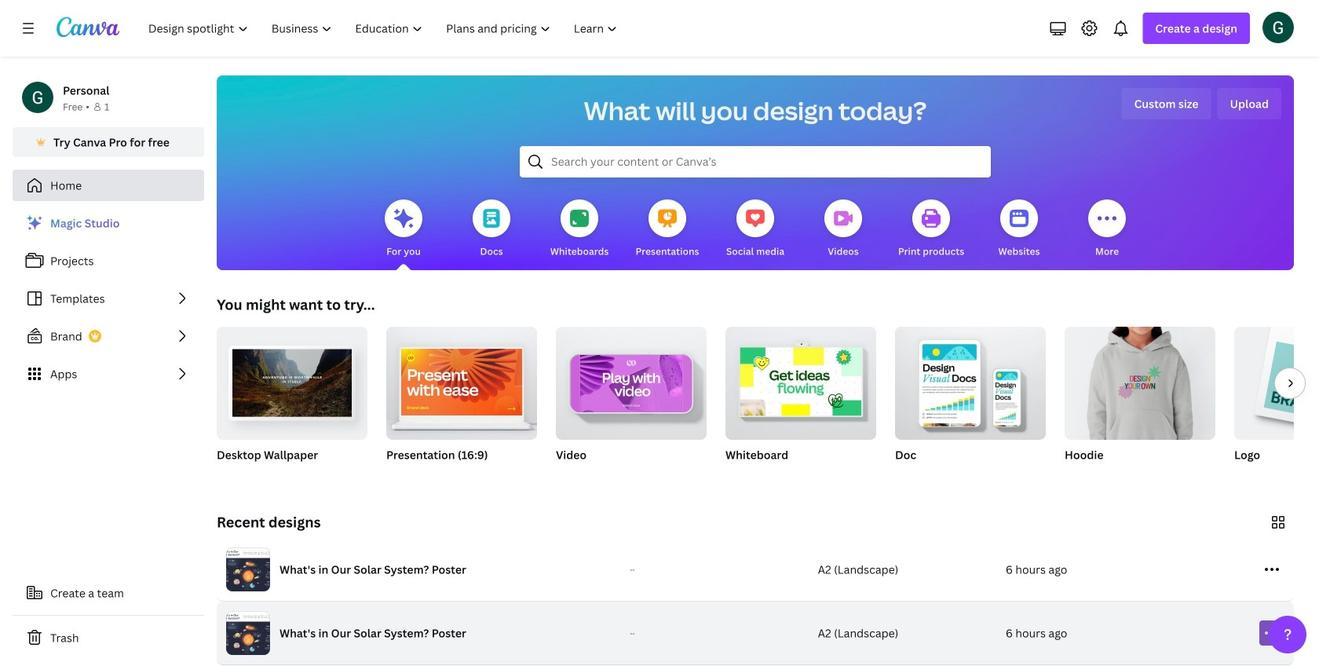 Task type: locate. For each thing, give the bounding box(es) containing it.
greg robinson image
[[1263, 12, 1295, 43]]

None search field
[[520, 146, 991, 178]]

list
[[13, 207, 204, 390]]

group
[[217, 320, 368, 482], [217, 320, 368, 440], [386, 320, 537, 482], [386, 320, 537, 440], [556, 320, 707, 482], [556, 320, 707, 440], [726, 320, 877, 482], [726, 320, 877, 440], [896, 327, 1046, 482], [896, 327, 1046, 440], [1065, 327, 1216, 482], [1235, 327, 1320, 482]]



Task type: vqa. For each thing, say whether or not it's contained in the screenshot.
Instagram associated with Instagram Stories
no



Task type: describe. For each thing, give the bounding box(es) containing it.
Search search field
[[551, 147, 960, 177]]

top level navigation element
[[138, 13, 631, 44]]



